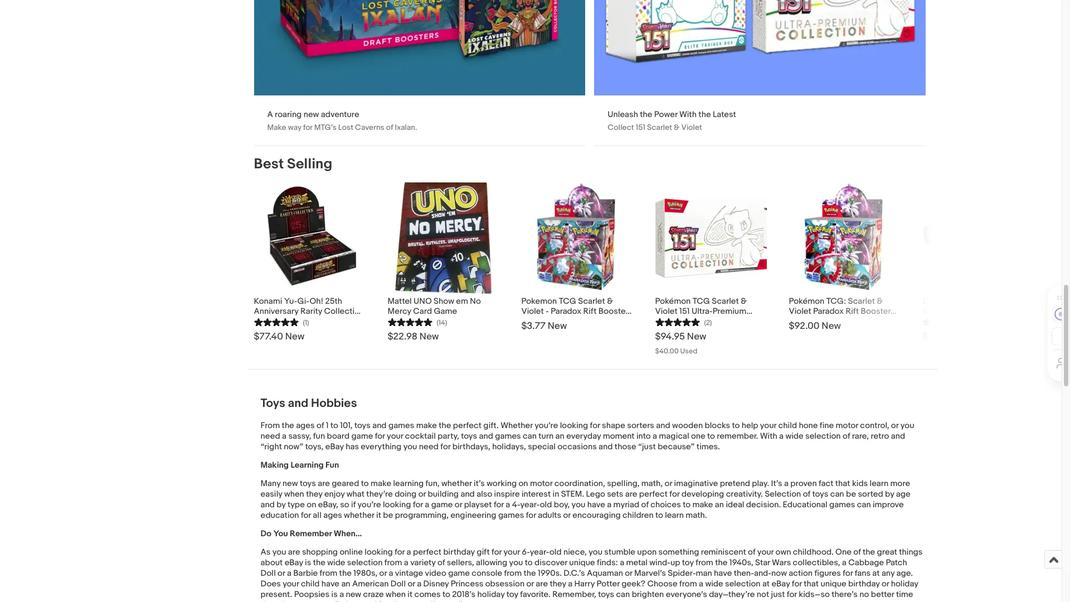 Task type: describe. For each thing, give the bounding box(es) containing it.
and-
[[754, 568, 772, 579]]

lost
[[338, 122, 353, 132]]

for up vintage
[[395, 547, 405, 557]]

discover
[[535, 557, 567, 568]]

2 horizontal spatial make
[[693, 499, 713, 510]]

card
[[413, 306, 432, 316]]

your left cocktail
[[387, 431, 403, 441]]

- inside disney lorcana: the first chapter booster box - 24 packs (11098190)
[[1004, 306, 1007, 316]]

or left 1990s.
[[527, 579, 534, 589]]

0 horizontal spatial unique
[[569, 557, 595, 568]]

metal
[[626, 557, 648, 568]]

paradox inside pokemon tcg scarlet & violet - paradox rift booster box - 36 packs
[[551, 306, 582, 316]]

0 horizontal spatial have
[[322, 579, 339, 589]]

games left special
[[495, 431, 521, 441]]

improve
[[873, 499, 904, 510]]

1 horizontal spatial is
[[331, 589, 338, 600]]

and left 'whether'
[[479, 431, 493, 441]]

or up present.
[[278, 568, 285, 579]]

those
[[615, 441, 636, 452]]

to right "one"
[[707, 431, 715, 441]]

show
[[434, 296, 454, 306]]

$94.95 new $40.00 used
[[655, 331, 707, 355]]

enjoy
[[324, 489, 345, 499]]

pokémon for paradox
[[789, 296, 825, 306]]

math.
[[686, 510, 707, 521]]

can inside as you are shopping online looking for a perfect birthday gift for your 6-year-old niece, you stumble upon something reminiscent of your own childhood. one of the great things about ebay is the wide selection from a variety of sellers, allowing you to discover unique finds: a metal wind-up toy from the 1940s, star wars collectibles, a cabbage patch doll or a barbie from the 1980s, or a vintage video game console from the 1990s. d.c.'s aquaman or marvel's spider-man have then-and-now action figures for fans at any age. does your child have an american doll or a disney princess obsession or are they a harry potter geek? choose from a wide selection at ebay for that unique birthday or holiday present. poopsies is a new craze when it comes to 2018's holiday toy favorite. remember, toys can brighten everyone's day—they're not just for kids—so there's no better time than the present to find something for yourself as well.
[[616, 589, 630, 600]]

games down "inspire"
[[498, 510, 524, 521]]

1 horizontal spatial learn
[[870, 478, 889, 489]]

for right now
[[792, 579, 802, 589]]

or up yourself
[[408, 579, 415, 589]]

a up yourself
[[417, 579, 422, 589]]

mattel
[[388, 296, 412, 306]]

0 horizontal spatial by
[[277, 499, 286, 510]]

0 vertical spatial is
[[305, 557, 311, 568]]

0 horizontal spatial need
[[261, 431, 280, 441]]

for left shape
[[590, 420, 600, 431]]

ultra-
[[692, 306, 713, 316]]

from down 'up'
[[680, 579, 697, 589]]

new for $22.98 new
[[420, 331, 439, 342]]

0 horizontal spatial ebay
[[285, 557, 303, 568]]

0 horizontal spatial be
[[383, 510, 393, 521]]

to left discover
[[525, 557, 533, 568]]

(11098190)
[[947, 316, 985, 326]]

and right toys
[[288, 396, 308, 411]]

than
[[261, 600, 277, 602]]

the right cocktail
[[439, 420, 451, 431]]

cocktail
[[405, 431, 436, 441]]

moment
[[603, 431, 635, 441]]

0 vertical spatial birthday
[[443, 547, 475, 557]]

1 horizontal spatial at
[[873, 568, 880, 579]]

pokémon tcg: scarlet & violet paradox rift booster box - 36 packs image
[[804, 182, 886, 294]]

everyone's
[[666, 589, 707, 600]]

old inside many new toys are geared to make learning fun, whether it's working on motor coordination, spelling, math, or imaginative pretend play. it's a proven fact that kids learn more easily when they enjoy what they're doing or building and also inspire interest in stem. lego sets are perfect for developing creativity. selection of toys can be sorted by age and by type on ebay, so if you're looking for a game or playset for a 4-year-old boy, you have a myriad of choices to make an ideal decision. educational games can improve education for all ages whether it be programming, engineering games for adults or encouraging children to learn math.
[[540, 499, 552, 510]]

1 horizontal spatial on
[[519, 478, 528, 489]]

toys right 101,
[[354, 420, 371, 431]]

are right sets
[[625, 489, 637, 499]]

learning
[[393, 478, 424, 489]]

toys,
[[305, 441, 324, 452]]

a right poopsies
[[340, 589, 344, 600]]

of right "one"
[[854, 547, 861, 557]]

for right the 'gift'
[[492, 547, 502, 557]]

disney inside as you are shopping online looking for a perfect birthday gift for your 6-year-old niece, you stumble upon something reminiscent of your own childhood. one of the great things about ebay is the wide selection from a variety of sellers, allowing you to discover unique finds: a metal wind-up toy from the 1940s, star wars collectibles, a cabbage patch doll or a barbie from the 1980s, or a vintage video game console from the 1990s. d.c.'s aquaman or marvel's spider-man have then-and-now action figures for fans at any age. does your child have an american doll or a disney princess obsession or are they a harry potter geek? choose from a wide selection at ebay for that unique birthday or holiday present. poopsies is a new craze when it comes to 2018's holiday toy favorite. remember, toys can brighten everyone's day—they're not just for kids—so there's no better time than the present to find something for yourself as well.
[[423, 579, 449, 589]]

for left yourself
[[393, 600, 403, 602]]

violet for pokemon tcg scarlet & violet - paradox rift booster box - 36 packs
[[521, 306, 544, 316]]

way
[[288, 122, 301, 132]]

packs for rift
[[554, 316, 577, 326]]

& for pokémon tcg scarlet & violet 151 ultra-premium collection box - 16 packs
[[741, 296, 747, 306]]

toys right selection
[[812, 489, 829, 499]]

can down kids in the right bottom of the page
[[857, 499, 871, 510]]

if
[[351, 499, 356, 510]]

from down shopping on the left of page
[[320, 568, 337, 579]]

for left 'fans'
[[843, 568, 853, 579]]

or right math,
[[665, 478, 672, 489]]

wind-
[[650, 557, 671, 568]]

to left help at the right of the page
[[732, 420, 740, 431]]

no
[[470, 296, 481, 306]]

to right choices
[[683, 499, 691, 510]]

a down fun,
[[425, 499, 429, 510]]

pokémon tcg: scarlet & violet paradox rift booster box - 36 packs
[[789, 296, 891, 326]]

0 horizontal spatial on
[[307, 499, 316, 510]]

box for pokémon tcg scarlet & violet 151 ultra-premium collection box - 16 packs
[[697, 316, 712, 326]]

of right variety
[[438, 557, 445, 568]]

anniversary
[[254, 306, 299, 316]]

fans
[[855, 568, 871, 579]]

and down many
[[261, 499, 275, 510]]

4.2 out of 5 stars image
[[923, 316, 967, 327]]

ages inside many new toys are geared to make learning fun, whether it's working on motor coordination, spelling, math, or imaginative pretend play. it's a proven fact that kids learn more easily when they enjoy what they're doing or building and also inspire interest in stem. lego sets are perfect for developing creativity. selection of toys can be sorted by age and by type on ebay, so if you're looking for a game or playset for a 4-year-old boy, you have a myriad of choices to make an ideal decision. educational games can improve education for all ages whether it be programming, engineering games for adults or encouraging children to learn math.
[[323, 510, 342, 521]]

0 horizontal spatial holiday
[[477, 589, 505, 600]]

to left find
[[325, 600, 332, 602]]

em
[[456, 296, 468, 306]]

motor inside many new toys are geared to make learning fun, whether it's working on motor coordination, spelling, math, or imaginative pretend play. it's a proven fact that kids learn more easily when they enjoy what they're doing or building and also inspire interest in stem. lego sets are perfect for developing creativity. selection of toys can be sorted by age and by type on ebay, so if you're looking for a game or playset for a 4-year-old boy, you have a myriad of choices to make an ideal decision. educational games can improve education for all ages whether it be programming, engineering games for adults or encouraging children to learn math.
[[530, 478, 553, 489]]

a left vintage
[[389, 568, 393, 579]]

can left kids in the right bottom of the page
[[830, 489, 844, 499]]

the down the do you remember when...
[[313, 557, 325, 568]]

present.
[[261, 589, 292, 600]]

old inside as you are shopping online looking for a perfect birthday gift for your 6-year-old niece, you stumble upon something reminiscent of your own childhood. one of the great things about ebay is the wide selection from a variety of sellers, allowing you to discover unique finds: a metal wind-up toy from the 1940s, star wars collectibles, a cabbage patch doll or a barbie from the 1980s, or a vintage video game console from the 1990s. d.c.'s aquaman or marvel's spider-man have then-and-now action figures for fans at any age. does your child have an american doll or a disney princess obsession or are they a harry potter geek? choose from a wide selection at ebay for that unique birthday or holiday present. poopsies is a new craze when it comes to 2018's holiday toy favorite. remember, toys can brighten everyone's day—they're not just for kids—so there's no better time than the present to find something for yourself as well.
[[550, 547, 562, 557]]

your left own on the right bottom of the page
[[757, 547, 774, 557]]

the right than
[[279, 600, 291, 602]]

from right 'up'
[[696, 557, 713, 568]]

toys down "learning"
[[300, 478, 316, 489]]

childhood.
[[793, 547, 834, 557]]

a left the sassy,
[[282, 431, 287, 441]]

or left marvel's
[[625, 568, 633, 579]]

first
[[1000, 296, 1017, 306]]

children
[[623, 510, 654, 521]]

booster inside pokémon tcg: scarlet & violet paradox rift booster box - 36 packs
[[861, 306, 891, 316]]

turn
[[539, 431, 554, 441]]

a left myriad at the bottom right of page
[[607, 499, 612, 510]]

a right it's
[[784, 478, 789, 489]]

0 horizontal spatial at
[[763, 579, 770, 589]]

a right into
[[653, 431, 657, 441]]

favorite.
[[520, 589, 551, 600]]

building
[[428, 489, 459, 499]]

new inside as you are shopping online looking for a perfect birthday gift for your 6-year-old niece, you stumble upon something reminiscent of your own childhood. one of the great things about ebay is the wide selection from a variety of sellers, allowing you to discover unique finds: a metal wind-up toy from the 1940s, star wars collectibles, a cabbage patch doll or a barbie from the 1980s, or a vintage video game console from the 1990s. d.c.'s aquaman or marvel's spider-man have then-and-now action figures for fans at any age. does your child have an american doll or a disney princess obsession or are they a harry potter geek? choose from a wide selection at ebay for that unique birthday or holiday present. poopsies is a new craze when it comes to 2018's holiday toy favorite. remember, toys can brighten everyone's day—they're not just for kids—so there's no better time than the present to find something for yourself as well.
[[346, 589, 361, 600]]

violet for pokémon tcg: scarlet & violet paradox rift booster box - 36 packs
[[789, 306, 811, 316]]

one
[[691, 431, 706, 441]]

2 horizontal spatial have
[[714, 568, 732, 579]]

geek?
[[622, 579, 646, 589]]

of right myriad at the bottom right of page
[[641, 499, 649, 510]]

unleash the power with the latest collect 151 scarlet & violet
[[608, 109, 736, 132]]

kids
[[852, 478, 868, 489]]

to right geared
[[361, 478, 369, 489]]

mercy
[[388, 306, 411, 316]]

for left all
[[301, 510, 311, 521]]

& for pokémon tcg: scarlet & violet paradox rift booster box - 36 packs
[[877, 296, 883, 306]]

many new toys are geared to make learning fun, whether it's working on motor coordination, spelling, math, or imaginative pretend play. it's a proven fact that kids learn more easily when they enjoy what they're doing or building and also inspire interest in stem. lego sets are perfect for developing creativity. selection of toys can be sorted by age and by type on ebay, so if you're looking for a game or playset for a 4-year-old boy, you have a myriad of choices to make an ideal decision. educational games can improve education for all ages whether it be programming, engineering games for adults or encouraging children to learn math.
[[261, 478, 911, 521]]

and left those
[[599, 441, 613, 452]]

you right the niece,
[[589, 547, 603, 557]]

of left fact
[[803, 489, 811, 499]]

to left '2018's' on the bottom left of page
[[443, 589, 450, 600]]

uno
[[414, 296, 432, 306]]

retro
[[871, 431, 889, 441]]

remember
[[290, 528, 332, 539]]

with inside unleash the power with the latest collect 151 scarlet & violet
[[679, 109, 697, 120]]

$3.77 new
[[521, 320, 567, 331]]

disney inside disney lorcana: the first chapter booster box - 24 packs (11098190)
[[923, 296, 948, 306]]

a right figures
[[842, 557, 847, 568]]

1 vertical spatial whether
[[344, 510, 374, 521]]

lego
[[586, 489, 605, 499]]

booster inside konami yu-gi-oh! 25th anniversary rarity collection booster box - 24 packs
[[254, 316, 284, 326]]

magical
[[659, 431, 689, 441]]

the left 1940s,
[[715, 557, 728, 568]]

a up vintage
[[407, 547, 411, 557]]

you right 'as' at the bottom left
[[272, 547, 286, 557]]

blocks
[[705, 420, 730, 431]]

from left variety
[[384, 557, 402, 568]]

geared
[[332, 478, 359, 489]]

are down discover
[[536, 579, 548, 589]]

craze
[[363, 589, 384, 600]]

1 horizontal spatial toy
[[682, 557, 694, 568]]

games down fact
[[829, 499, 855, 510]]

rift inside pokémon tcg: scarlet & violet paradox rift booster box - 36 packs
[[846, 306, 859, 316]]

violet for pokémon tcg scarlet & violet 151 ultra-premium collection box - 16 packs
[[655, 306, 678, 316]]

1 horizontal spatial by
[[885, 489, 894, 499]]

choose
[[647, 579, 678, 589]]

for left birthdays,
[[441, 441, 451, 452]]

- inside pokémon tcg scarlet & violet 151 ultra-premium collection box - 16 packs
[[713, 316, 717, 326]]

or right adults
[[563, 510, 571, 521]]

to right 1
[[331, 420, 338, 431]]

1 vertical spatial birthday
[[848, 579, 880, 589]]

of up the "then-"
[[748, 547, 756, 557]]

and right into
[[656, 420, 670, 431]]

from right console
[[504, 568, 522, 579]]

1 vertical spatial something
[[351, 600, 391, 602]]

1 vertical spatial wide
[[327, 557, 345, 568]]

about
[[261, 557, 283, 568]]

for inside a roaring new adventure make way for mtg's lost caverns of ixalan.
[[303, 122, 313, 132]]

star
[[755, 557, 770, 568]]

control,
[[860, 420, 889, 431]]

or right 1980s,
[[379, 568, 387, 579]]

an inside the "from the ages of 1 to 101, toys and games make the perfect gift. whether you're looking for shape sorters and wooden blocks to help your child hone fine motor control, or you need a sassy, fun board game for your cocktail party, toys and games can turn an everyday moment into a magical one to remember. with a wide selection of rare, retro and "right now" toys, ebay has everything you need for birthdays, holidays, special occasions and those "just because" times."
[[556, 431, 565, 441]]

2 vertical spatial selection
[[725, 579, 761, 589]]

does
[[261, 579, 281, 589]]

poopsies
[[294, 589, 330, 600]]

& for pokemon tcg scarlet & violet - paradox rift booster box - 36 packs
[[607, 296, 613, 306]]

and up everything
[[372, 420, 387, 431]]

there's
[[832, 589, 858, 600]]

1 horizontal spatial holiday
[[891, 579, 918, 589]]

age.
[[897, 568, 913, 579]]

the left the "great"
[[863, 547, 875, 557]]

4-
[[512, 499, 520, 510]]

game
[[434, 306, 457, 316]]

selling
[[287, 155, 332, 173]]

you right everything
[[403, 441, 417, 452]]

a left variety
[[404, 557, 408, 568]]

power
[[654, 109, 678, 120]]

new for $94.95 new $40.00 used
[[687, 331, 707, 342]]

for right just
[[787, 589, 797, 600]]

in
[[553, 489, 559, 499]]

0 horizontal spatial doll
[[261, 568, 276, 579]]

1 vertical spatial learn
[[665, 510, 684, 521]]

great
[[877, 547, 897, 557]]

a left hone
[[779, 431, 784, 441]]

pokémon for 151
[[655, 296, 691, 306]]

chapter
[[923, 306, 954, 316]]

tcg for pokémon
[[693, 296, 710, 306]]

cabbage
[[849, 557, 884, 568]]

that inside as you are shopping online looking for a perfect birthday gift for your 6-year-old niece, you stumble upon something reminiscent of your own childhood. one of the great things about ebay is the wide selection from a variety of sellers, allowing you to discover unique finds: a metal wind-up toy from the 1940s, star wars collectibles, a cabbage patch doll or a barbie from the 1980s, or a vintage video game console from the 1990s. d.c.'s aquaman or marvel's spider-man have then-and-now action figures for fans at any age. does your child have an american doll or a disney princess obsession or are they a harry potter geek? choose from a wide selection at ebay for that unique birthday or holiday present. poopsies is a new craze when it comes to 2018's holiday toy favorite. remember, toys can brighten everyone's day—they're not just for kids—so there's no better time than the present to find something for yourself as well.
[[804, 579, 819, 589]]

they inside as you are shopping online looking for a perfect birthday gift for your 6-year-old niece, you stumble upon something reminiscent of your own childhood. one of the great things about ebay is the wide selection from a variety of sellers, allowing you to discover unique finds: a metal wind-up toy from the 1940s, star wars collectibles, a cabbage patch doll or a barbie from the 1980s, or a vintage video game console from the 1990s. d.c.'s aquaman or marvel's spider-man have then-and-now action figures for fans at any age. does your child have an american doll or a disney princess obsession or are they a harry potter geek? choose from a wide selection at ebay for that unique birthday or holiday present. poopsies is a new craze when it comes to 2018's holiday toy favorite. remember, toys can brighten everyone's day—they're not just for kids—so there's no better time than the present to find something for yourself as well.
[[550, 579, 566, 589]]

lorcana:
[[950, 296, 983, 306]]

& inside unleash the power with the latest collect 151 scarlet & violet
[[674, 122, 680, 132]]

holidays,
[[492, 441, 526, 452]]

pokemon tcg scarlet & violet - paradox rift booster box - 36 packs link
[[521, 294, 633, 326]]

(2)
[[704, 318, 712, 327]]

you up obsession
[[509, 557, 523, 568]]

the left 1980s,
[[339, 568, 352, 579]]

potter
[[597, 579, 620, 589]]

for down learning
[[413, 499, 423, 510]]

looking inside many new toys are geared to make learning fun, whether it's working on motor coordination, spelling, math, or imaginative pretend play. it's a proven fact that kids learn more easily when they enjoy what they're doing or building and also inspire interest in stem. lego sets are perfect for developing creativity. selection of toys can be sorted by age and by type on ebay, so if you're looking for a game or playset for a 4-year-old boy, you have a myriad of choices to make an ideal decision. educational games can improve education for all ages whether it be programming, engineering games for adults or encouraging children to learn math.
[[383, 499, 411, 510]]

$3.77
[[521, 320, 546, 331]]

the left power
[[640, 109, 652, 120]]

an inside as you are shopping online looking for a perfect birthday gift for your 6-year-old niece, you stumble upon something reminiscent of your own childhood. one of the great things about ebay is the wide selection from a variety of sellers, allowing you to discover unique finds: a metal wind-up toy from the 1940s, star wars collectibles, a cabbage patch doll or a barbie from the 1980s, or a vintage video game console from the 1990s. d.c.'s aquaman or marvel's spider-man have then-and-now action figures for fans at any age. does your child have an american doll or a disney princess obsession or are they a harry potter geek? choose from a wide selection at ebay for that unique birthday or holiday present. poopsies is a new craze when it comes to 2018's holiday toy favorite. remember, toys can brighten everyone's day—they're not just for kids—so there's no better time than the present to find something for yourself as well.
[[341, 579, 350, 589]]

2018's
[[452, 589, 476, 600]]

a left 4-
[[506, 499, 510, 510]]

$22.98 new
[[388, 331, 439, 342]]

special
[[528, 441, 556, 452]]

of left rare,
[[843, 431, 850, 441]]

for right has
[[375, 431, 385, 441]]

and right retro
[[891, 431, 905, 441]]

educational
[[783, 499, 828, 510]]

it's
[[771, 478, 782, 489]]

rift inside pokemon tcg scarlet & violet - paradox rift booster box - 36 packs
[[583, 306, 597, 316]]

for right 4-
[[526, 510, 536, 521]]

your right does at bottom
[[283, 579, 299, 589]]

marvel's
[[634, 568, 666, 579]]

ages inside the "from the ages of 1 to 101, toys and games make the perfect gift. whether you're looking for shape sorters and wooden blocks to help your child hone fine motor control, or you need a sassy, fun board game for your cocktail party, toys and games can turn an everyday moment into a magical one to remember. with a wide selection of rare, retro and "right now" toys, ebay has everything you need for birthdays, holidays, special occasions and those "just because" times."
[[296, 420, 315, 431]]

shopping
[[302, 547, 338, 557]]

fine
[[820, 420, 834, 431]]

for left 4-
[[494, 499, 504, 510]]

scarlet inside unleash the power with the latest collect 151 scarlet & violet
[[647, 122, 672, 132]]

action
[[789, 568, 813, 579]]

booster inside pokemon tcg scarlet & violet - paradox rift booster box - 36 packs
[[599, 306, 628, 316]]

a left barbie
[[287, 568, 292, 579]]

occasions
[[558, 441, 597, 452]]

are up barbie
[[288, 547, 300, 557]]

1 horizontal spatial whether
[[442, 478, 472, 489]]

$40.00
[[655, 347, 679, 355]]



Task type: locate. For each thing, give the bounding box(es) containing it.
shape
[[602, 420, 625, 431]]

tcg right pokemon
[[559, 296, 576, 306]]

ixalan.
[[395, 122, 417, 132]]

0 vertical spatial be
[[846, 489, 856, 499]]

scarlet inside pokémon tcg: scarlet & violet paradox rift booster box - 36 packs
[[848, 296, 875, 306]]

0 vertical spatial whether
[[442, 478, 472, 489]]

4 packs from the left
[[822, 316, 844, 326]]

konami
[[254, 296, 282, 306]]

just
[[771, 589, 785, 600]]

1 horizontal spatial child
[[778, 420, 797, 431]]

new down (11098190)
[[961, 331, 980, 342]]

violet inside pokémon tcg scarlet & violet 151 ultra-premium collection box - 16 packs
[[655, 306, 678, 316]]

as
[[437, 600, 446, 602]]

type
[[288, 499, 305, 510]]

for right math,
[[670, 489, 680, 499]]

or right the doing
[[418, 489, 426, 499]]

looking
[[560, 420, 588, 431], [383, 499, 411, 510], [365, 547, 393, 557]]

then-
[[734, 568, 754, 579]]

an right turn
[[556, 431, 565, 441]]

packs down 25th
[[318, 316, 341, 326]]

figures
[[815, 568, 841, 579]]

your left 6-
[[504, 547, 520, 557]]

game right board
[[351, 431, 373, 441]]

1 vertical spatial on
[[307, 499, 316, 510]]

violet inside pokemon tcg scarlet & violet - paradox rift booster box - 36 packs
[[521, 306, 544, 316]]

can inside the "from the ages of 1 to 101, toys and games make the perfect gift. whether you're looking for shape sorters and wooden blocks to help your child hone fine motor control, or you need a sassy, fun board game for your cocktail party, toys and games can turn an everyday moment into a magical one to remember. with a wide selection of rare, retro and "right now" toys, ebay has everything you need for birthdays, holidays, special occasions and those "just because" times."
[[523, 431, 537, 441]]

looking up occasions
[[560, 420, 588, 431]]

0 vertical spatial with
[[679, 109, 697, 120]]

0 horizontal spatial with
[[679, 109, 697, 120]]

2 paradox from the left
[[813, 306, 844, 316]]

2 horizontal spatial perfect
[[639, 489, 668, 499]]

tcg:
[[826, 296, 846, 306]]

disney up the 4.2 out of 5 stars 'image'
[[923, 296, 948, 306]]

selection left rare,
[[806, 431, 841, 441]]

scarlet right tcg:
[[848, 296, 875, 306]]

box inside pokémon tcg: scarlet & violet paradox rift booster box - 36 packs
[[789, 316, 803, 326]]

looking inside as you are shopping online looking for a perfect birthday gift for your 6-year-old niece, you stumble upon something reminiscent of your own childhood. one of the great things about ebay is the wide selection from a variety of sellers, allowing you to discover unique finds: a metal wind-up toy from the 1940s, star wars collectibles, a cabbage patch doll or a barbie from the 1980s, or a vintage video game console from the 1990s. d.c.'s aquaman or marvel's spider-man have then-and-now action figures for fans at any age. does your child have an american doll or a disney princess obsession or are they a harry potter geek? choose from a wide selection at ebay for that unique birthday or holiday present. poopsies is a new craze when it comes to 2018's holiday toy favorite. remember, toys can brighten everyone's day—they're not just for kids—so there's no better time than the present to find something for yourself as well.
[[365, 547, 393, 557]]

2 horizontal spatial ebay
[[772, 579, 790, 589]]

0 horizontal spatial paradox
[[551, 306, 582, 316]]

violet inside unleash the power with the latest collect 151 scarlet & violet
[[681, 122, 702, 132]]

1 horizontal spatial ages
[[323, 510, 342, 521]]

2 5 out of 5 stars image from the left
[[655, 316, 700, 327]]

0 vertical spatial wide
[[786, 431, 804, 441]]

when inside as you are shopping online looking for a perfect birthday gift for your 6-year-old niece, you stumble upon something reminiscent of your own childhood. one of the great things about ebay is the wide selection from a variety of sellers, allowing you to discover unique finds: a metal wind-up toy from the 1940s, star wars collectibles, a cabbage patch doll or a barbie from the 1980s, or a vintage video game console from the 1990s. d.c.'s aquaman or marvel's spider-man have then-and-now action figures for fans at any age. does your child have an american doll or a disney princess obsession or are they a harry potter geek? choose from a wide selection at ebay for that unique birthday or holiday present. poopsies is a new craze when it comes to 2018's holiday toy favorite. remember, toys can brighten everyone's day—they're not just for kids—so there's no better time than the present to find something for yourself as well.
[[386, 589, 406, 600]]

box inside pokémon tcg scarlet & violet 151 ultra-premium collection box - 16 packs
[[697, 316, 712, 326]]

ebay,
[[318, 499, 338, 510]]

patch
[[886, 557, 907, 568]]

0 horizontal spatial it
[[376, 510, 381, 521]]

2 pokémon from the left
[[789, 296, 825, 306]]

0 horizontal spatial 5 out of 5 stars image
[[254, 316, 299, 327]]

packs inside pokémon tcg: scarlet & violet paradox rift booster box - 36 packs
[[822, 316, 844, 326]]

1 vertical spatial disney
[[423, 579, 449, 589]]

and left the also
[[461, 489, 475, 499]]

myriad
[[614, 499, 639, 510]]

0 horizontal spatial make
[[371, 478, 391, 489]]

make left the doing
[[371, 478, 391, 489]]

disney lorcana: the first chapter booster box - 24 packs (11098190)
[[923, 296, 1018, 326]]

1 horizontal spatial need
[[419, 441, 439, 452]]

when inside many new toys are geared to make learning fun, whether it's working on motor coordination, spelling, math, or imaginative pretend play. it's a proven fact that kids learn more easily when they enjoy what they're doing or building and also inspire interest in stem. lego sets are perfect for developing creativity. selection of toys can be sorted by age and by type on ebay, so if you're looking for a game or playset for a 4-year-old boy, you have a myriad of choices to make an ideal decision. educational games can improve education for all ages whether it be programming, engineering games for adults or encouraging children to learn math.
[[284, 489, 304, 499]]

mtg's
[[314, 122, 337, 132]]

yourself
[[405, 600, 435, 602]]

1 vertical spatial be
[[383, 510, 393, 521]]

collection inside konami yu-gi-oh! 25th anniversary rarity collection booster box - 24 packs
[[324, 306, 364, 316]]

1 horizontal spatial doll
[[391, 579, 406, 589]]

or
[[891, 420, 899, 431], [665, 478, 672, 489], [418, 489, 426, 499], [455, 499, 462, 510], [563, 510, 571, 521], [278, 568, 285, 579], [379, 568, 387, 579], [625, 568, 633, 579], [408, 579, 415, 589], [527, 579, 534, 589], [882, 579, 889, 589]]

looking inside the "from the ages of 1 to 101, toys and games make the perfect gift. whether you're looking for shape sorters and wooden blocks to help your child hone fine motor control, or you need a sassy, fun board game for your cocktail party, toys and games can turn an everyday moment into a magical one to remember. with a wide selection of rare, retro and "right now" toys, ebay has everything you need for birthdays, holidays, special occasions and those "just because" times."
[[560, 420, 588, 431]]

scarlet inside pokemon tcg scarlet & violet - paradox rift booster box - 36 packs
[[578, 296, 605, 306]]

game inside the "from the ages of 1 to 101, toys and games make the perfect gift. whether you're looking for shape sorters and wooden blocks to help your child hone fine motor control, or you need a sassy, fun board game for your cocktail party, toys and games can turn an everyday moment into a magical one to remember. with a wide selection of rare, retro and "right now" toys, ebay has everything you need for birthdays, holidays, special occasions and those "just because" times."
[[351, 431, 373, 441]]

not
[[757, 589, 769, 600]]

1 vertical spatial it
[[408, 589, 413, 600]]

1 horizontal spatial with
[[760, 431, 777, 441]]

new inside $94.95 new $40.00 used
[[687, 331, 707, 342]]

have
[[587, 499, 605, 510], [714, 568, 732, 579], [322, 579, 339, 589]]

3 packs from the left
[[728, 316, 750, 326]]

1 5 out of 5 stars image from the left
[[254, 316, 299, 327]]

when right easily
[[284, 489, 304, 499]]

new for $92.00 new
[[822, 320, 841, 331]]

scarlet for pokémon tcg: scarlet & violet paradox rift booster box - 36 packs
[[848, 296, 875, 306]]

child inside the "from the ages of 1 to 101, toys and games make the perfect gift. whether you're looking for shape sorters and wooden blocks to help your child hone fine motor control, or you need a sassy, fun board game for your cocktail party, toys and games can turn an everyday moment into a magical one to remember. with a wide selection of rare, retro and "right now" toys, ebay has everything you need for birthdays, holidays, special occasions and those "just because" times."
[[778, 420, 797, 431]]

0 horizontal spatial learn
[[665, 510, 684, 521]]

packs for collection
[[318, 316, 341, 326]]

new down tcg:
[[822, 320, 841, 331]]

violet inside pokémon tcg: scarlet & violet paradox rift booster box - 36 packs
[[789, 306, 811, 316]]

best
[[254, 155, 284, 173]]

none text field containing a roaring new adventure
[[254, 0, 586, 145]]

booster inside disney lorcana: the first chapter booster box - 24 packs (11098190)
[[956, 306, 985, 316]]

hone
[[799, 420, 818, 431]]

doll right craze
[[391, 579, 406, 589]]

- inside pokémon tcg: scarlet & violet paradox rift booster box - 36 packs
[[805, 316, 809, 326]]

ebay
[[325, 441, 344, 452], [285, 557, 303, 568], [772, 579, 790, 589]]

wide left 1980s,
[[327, 557, 345, 568]]

something
[[659, 547, 699, 557], [351, 600, 391, 602]]

0 horizontal spatial ages
[[296, 420, 315, 431]]

you right boy,
[[572, 499, 586, 510]]

2 vertical spatial make
[[693, 499, 713, 510]]

& inside pokémon tcg: scarlet & violet paradox rift booster box - 36 packs
[[877, 296, 883, 306]]

1 vertical spatial toy
[[507, 589, 518, 600]]

the left latest at top
[[699, 109, 711, 120]]

online
[[340, 547, 363, 557]]

ebay inside the "from the ages of 1 to 101, toys and games make the perfect gift. whether you're looking for shape sorters and wooden blocks to help your child hone fine motor control, or you need a sassy, fun board game for your cocktail party, toys and games can turn an everyday moment into a magical one to remember. with a wide selection of rare, retro and "right now" toys, ebay has everything you need for birthdays, holidays, special occasions and those "just because" times."
[[325, 441, 344, 452]]

151
[[636, 122, 645, 132], [680, 306, 690, 316]]

tcg inside pokemon tcg scarlet & violet - paradox rift booster box - 36 packs
[[559, 296, 576, 306]]

when right craze
[[386, 589, 406, 600]]

you right retro
[[901, 420, 914, 431]]

pokémon up the $92.00
[[789, 296, 825, 306]]

are down fun
[[318, 478, 330, 489]]

can left brighten
[[616, 589, 630, 600]]

konami yu-gi-oh! 25th anniversary rarity collection booster box - 24 packs link
[[254, 294, 365, 326]]

0 horizontal spatial is
[[305, 557, 311, 568]]

what
[[347, 489, 365, 499]]

pokémon inside pokémon tcg: scarlet & violet paradox rift booster box - 36 packs
[[789, 296, 825, 306]]

now"
[[284, 441, 304, 452]]

1 horizontal spatial that
[[835, 478, 850, 489]]

1 paradox from the left
[[551, 306, 582, 316]]

with inside the "from the ages of 1 to 101, toys and games make the perfect gift. whether you're looking for shape sorters and wooden blocks to help your child hone fine motor control, or you need a sassy, fun board game for your cocktail party, toys and games can turn an everyday moment into a magical one to remember. with a wide selection of rare, retro and "right now" toys, ebay has everything you need for birthdays, holidays, special occasions and those "just because" times."
[[760, 431, 777, 441]]

2 36 from the left
[[810, 316, 820, 326]]

new for $235.00 new
[[961, 331, 980, 342]]

konami yu-gi-oh! 25th anniversary rarity collection booster box - 24 packs image
[[255, 182, 364, 294]]

toys right party,
[[461, 431, 477, 441]]

you're inside many new toys are geared to make learning fun, whether it's working on motor coordination, spelling, math, or imaginative pretend play. it's a proven fact that kids learn more easily when they enjoy what they're doing or building and also inspire interest in stem. lego sets are perfect for developing creativity. selection of toys can be sorted by age and by type on ebay, so if you're looking for a game or playset for a 4-year-old boy, you have a myriad of choices to make an ideal decision. educational games can improve education for all ages whether it be programming, engineering games for adults or encouraging children to learn math.
[[358, 499, 381, 510]]

0 horizontal spatial 151
[[636, 122, 645, 132]]

game inside as you are shopping online looking for a perfect birthday gift for your 6-year-old niece, you stumble upon something reminiscent of your own childhood. one of the great things about ebay is the wide selection from a variety of sellers, allowing you to discover unique finds: a metal wind-up toy from the 1940s, star wars collectibles, a cabbage patch doll or a barbie from the 1980s, or a vintage video game console from the 1990s. d.c.'s aquaman or marvel's spider-man have then-and-now action figures for fans at any age. does your child have an american doll or a disney princess obsession or are they a harry potter geek? choose from a wide selection at ebay for that unique birthday or holiday present. poopsies is a new craze when it comes to 2018's holiday toy favorite. remember, toys can brighten everyone's day—they're not just for kids—so there's no better time than the present to find something for yourself as well.
[[448, 568, 470, 579]]

be down they're
[[383, 510, 393, 521]]

0 horizontal spatial 36
[[543, 316, 552, 326]]

packs down tcg:
[[822, 316, 844, 326]]

scarlet inside pokémon tcg scarlet & violet 151 ultra-premium collection box - 16 packs
[[712, 296, 739, 306]]

1 vertical spatial selection
[[347, 557, 383, 568]]

0 vertical spatial on
[[519, 478, 528, 489]]

0 vertical spatial looking
[[560, 420, 588, 431]]

child inside as you are shopping online looking for a perfect birthday gift for your 6-year-old niece, you stumble upon something reminiscent of your own childhood. one of the great things about ebay is the wide selection from a variety of sellers, allowing you to discover unique finds: a metal wind-up toy from the 1940s, star wars collectibles, a cabbage patch doll or a barbie from the 1980s, or a vintage video game console from the 1990s. d.c.'s aquaman or marvel's spider-man have then-and-now action figures for fans at any age. does your child have an american doll or a disney princess obsession or are they a harry potter geek? choose from a wide selection at ebay for that unique birthday or holiday present. poopsies is a new craze when it comes to 2018's holiday toy favorite. remember, toys can brighten everyone's day—they're not just for kids—so there's no better time than the present to find something for yourself as well.
[[301, 579, 320, 589]]

mattel uno show em no mercy card game image
[[395, 182, 492, 294]]

1 horizontal spatial it
[[408, 589, 413, 600]]

better
[[871, 589, 894, 600]]

151 inside pokémon tcg scarlet & violet 151 ultra-premium collection box - 16 packs
[[680, 306, 690, 316]]

pretend
[[720, 478, 750, 489]]

box inside konami yu-gi-oh! 25th anniversary rarity collection booster box - 24 packs
[[286, 316, 300, 326]]

scarlet for pokémon tcg scarlet & violet 151 ultra-premium collection box - 16 packs
[[712, 296, 739, 306]]

$77.40 new
[[254, 331, 305, 342]]

a right finds:
[[620, 557, 624, 568]]

2 horizontal spatial new
[[346, 589, 361, 600]]

be
[[846, 489, 856, 499], [383, 510, 393, 521]]

1 horizontal spatial unique
[[821, 579, 847, 589]]

year- right "inspire"
[[520, 499, 540, 510]]

or inside the "from the ages of 1 to 101, toys and games make the perfect gift. whether you're looking for shape sorters and wooden blocks to help your child hone fine motor control, or you need a sassy, fun board game for your cocktail party, toys and games can turn an everyday moment into a magical one to remember. with a wide selection of rare, retro and "right now" toys, ebay has everything you need for birthdays, holidays, special occasions and those "just because" times."
[[891, 420, 899, 431]]

toys inside as you are shopping online looking for a perfect birthday gift for your 6-year-old niece, you stumble upon something reminiscent of your own childhood. one of the great things about ebay is the wide selection from a variety of sellers, allowing you to discover unique finds: a metal wind-up toy from the 1940s, star wars collectibles, a cabbage patch doll or a barbie from the 1980s, or a vintage video game console from the 1990s. d.c.'s aquaman or marvel's spider-man have then-and-now action figures for fans at any age. does your child have an american doll or a disney princess obsession or are they a harry potter geek? choose from a wide selection at ebay for that unique birthday or holiday present. poopsies is a new craze when it comes to 2018's holiday toy favorite. remember, toys can brighten everyone's day—they're not just for kids—so there's no better time than the present to find something for yourself as well.
[[598, 589, 614, 600]]

with
[[679, 109, 697, 120], [760, 431, 777, 441]]

box inside pokemon tcg scarlet & violet - paradox rift booster box - 36 packs
[[521, 316, 536, 326]]

24 inside konami yu-gi-oh! 25th anniversary rarity collection booster box - 24 packs
[[307, 316, 317, 326]]

36 inside pokémon tcg: scarlet & violet paradox rift booster box - 36 packs
[[810, 316, 820, 326]]

1 vertical spatial perfect
[[639, 489, 668, 499]]

of left ixalan.
[[386, 122, 393, 132]]

party,
[[438, 431, 459, 441]]

packs inside pokémon tcg scarlet & violet 151 ultra-premium collection box - 16 packs
[[728, 316, 750, 326]]

reminiscent
[[701, 547, 746, 557]]

paradox up $92.00 new
[[813, 306, 844, 316]]

scarlet right pokemon
[[578, 296, 605, 306]]

pokémon tcg: scarlet & violet paradox rift booster box - 36 packs link
[[789, 294, 901, 326]]

times.
[[697, 441, 720, 452]]

the left 1990s.
[[524, 568, 536, 579]]

adults
[[538, 510, 561, 521]]

2 vertical spatial wide
[[705, 579, 723, 589]]

ages left 1
[[296, 420, 315, 431]]

need up fun,
[[419, 441, 439, 452]]

24 down oh!
[[307, 316, 317, 326]]

0 vertical spatial that
[[835, 478, 850, 489]]

or right retro
[[891, 420, 899, 431]]

1 vertical spatial with
[[760, 431, 777, 441]]

0 horizontal spatial pokémon
[[655, 296, 691, 306]]

an inside many new toys are geared to make learning fun, whether it's working on motor coordination, spelling, math, or imaginative pretend play. it's a proven fact that kids learn more easily when they enjoy what they're doing or building and also inspire interest in stem. lego sets are perfect for developing creativity. selection of toys can be sorted by age and by type on ebay, so if you're looking for a game or playset for a 4-year-old boy, you have a myriad of choices to make an ideal decision. educational games can improve education for all ages whether it be programming, engineering games for adults or encouraging children to learn math.
[[715, 499, 724, 510]]

2 vertical spatial ebay
[[772, 579, 790, 589]]

packs inside disney lorcana: the first chapter booster box - 24 packs (11098190)
[[923, 316, 945, 326]]

paradox inside pokémon tcg: scarlet & violet paradox rift booster box - 36 packs
[[813, 306, 844, 316]]

perfect inside many new toys are geared to make learning fun, whether it's working on motor coordination, spelling, math, or imaginative pretend play. it's a proven fact that kids learn more easily when they enjoy what they're doing or building and also inspire interest in stem. lego sets are perfect for developing creativity. selection of toys can be sorted by age and by type on ebay, so if you're looking for a game or playset for a 4-year-old boy, you have a myriad of choices to make an ideal decision. educational games can improve education for all ages whether it be programming, engineering games for adults or encouraging children to learn math.
[[639, 489, 668, 499]]

ebay left has
[[325, 441, 344, 452]]

of inside a roaring new adventure make way for mtg's lost caverns of ixalan.
[[386, 122, 393, 132]]

something up spider-
[[659, 547, 699, 557]]

it inside many new toys are geared to make learning fun, whether it's working on motor coordination, spelling, math, or imaginative pretend play. it's a proven fact that kids learn more easily when they enjoy what they're doing or building and also inspire interest in stem. lego sets are perfect for developing creativity. selection of toys can be sorted by age and by type on ebay, so if you're looking for a game or playset for a 4-year-old boy, you have a myriad of choices to make an ideal decision. educational games can improve education for all ages whether it be programming, engineering games for adults or encouraging children to learn math.
[[376, 510, 381, 521]]

an left the ideal
[[715, 499, 724, 510]]

doll down 'as' at the bottom left
[[261, 568, 276, 579]]

learn left math.
[[665, 510, 684, 521]]

tcg inside pokémon tcg scarlet & violet 151 ultra-premium collection box - 16 packs
[[693, 296, 710, 306]]

scarlet down power
[[647, 122, 672, 132]]

perfect inside the "from the ages of 1 to 101, toys and games make the perfect gift. whether you're looking for shape sorters and wooden blocks to help your child hone fine motor control, or you need a sassy, fun board game for your cocktail party, toys and games can turn an everyday moment into a magical one to remember. with a wide selection of rare, retro and "right now" toys, ebay has everything you need for birthdays, holidays, special occasions and those "just because" times."
[[453, 420, 482, 431]]

have inside many new toys are geared to make learning fun, whether it's working on motor coordination, spelling, math, or imaginative pretend play. it's a proven fact that kids learn more easily when they enjoy what they're doing or building and also inspire interest in stem. lego sets are perfect for developing creativity. selection of toys can be sorted by age and by type on ebay, so if you're looking for a game or playset for a 4-year-old boy, you have a myriad of choices to make an ideal decision. educational games can improve education for all ages whether it be programming, engineering games for adults or encouraging children to learn math.
[[587, 499, 605, 510]]

box for konami yu-gi-oh! 25th anniversary rarity collection booster box - 24 packs
[[286, 316, 300, 326]]

wide inside the "from the ages of 1 to 101, toys and games make the perfect gift. whether you're looking for shape sorters and wooden blocks to help your child hone fine motor control, or you need a sassy, fun board game for your cocktail party, toys and games can turn an everyday moment into a magical one to remember. with a wide selection of rare, retro and "right now" toys, ebay has everything you need for birthdays, holidays, special occasions and those "just because" times."
[[786, 431, 804, 441]]

1 horizontal spatial paradox
[[813, 306, 844, 316]]

so
[[340, 499, 349, 510]]

help
[[742, 420, 758, 431]]

motor inside the "from the ages of 1 to 101, toys and games make the perfect gift. whether you're looking for shape sorters and wooden blocks to help your child hone fine motor control, or you need a sassy, fun board game for your cocktail party, toys and games can turn an everyday moment into a magical one to remember. with a wide selection of rare, retro and "right now" toys, ebay has everything you need for birthdays, holidays, special occasions and those "just because" times."
[[836, 420, 858, 431]]

game inside many new toys are geared to make learning fun, whether it's working on motor coordination, spelling, math, or imaginative pretend play. it's a proven fact that kids learn more easily when they enjoy what they're doing or building and also inspire interest in stem. lego sets are perfect for developing creativity. selection of toys can be sorted by age and by type on ebay, so if you're looking for a game or playset for a 4-year-old boy, you have a myriad of choices to make an ideal decision. educational games can improve education for all ages whether it be programming, engineering games for adults or encouraging children to learn math.
[[431, 499, 453, 510]]

0 horizontal spatial perfect
[[413, 547, 442, 557]]

tcg for pokemon
[[559, 296, 576, 306]]

developing
[[682, 489, 724, 499]]

collection inside pokémon tcg scarlet & violet 151 ultra-premium collection box - 16 packs
[[655, 316, 695, 326]]

motor right the fine
[[836, 420, 858, 431]]

motor left in
[[530, 478, 553, 489]]

they inside many new toys are geared to make learning fun, whether it's working on motor coordination, spelling, math, or imaginative pretend play. it's a proven fact that kids learn more easily when they enjoy what they're doing or building and also inspire interest in stem. lego sets are perfect for developing creativity. selection of toys can be sorted by age and by type on ebay, so if you're looking for a game or playset for a 4-year-old boy, you have a myriad of choices to make an ideal decision. educational games can improve education for all ages whether it be programming, engineering games for adults or encouraging children to learn math.
[[306, 489, 323, 499]]

fun
[[326, 460, 339, 470]]

wide left the "then-"
[[705, 579, 723, 589]]

1 packs from the left
[[318, 316, 341, 326]]

0 horizontal spatial selection
[[347, 557, 383, 568]]

1 horizontal spatial tcg
[[693, 296, 710, 306]]

1 horizontal spatial collection
[[655, 316, 695, 326]]

is down remember
[[305, 557, 311, 568]]

packs for premium
[[728, 316, 750, 326]]

2 horizontal spatial an
[[715, 499, 724, 510]]

fun,
[[426, 478, 440, 489]]

36 inside pokemon tcg scarlet & violet - paradox rift booster box - 36 packs
[[543, 316, 552, 326]]

0 horizontal spatial toy
[[507, 589, 518, 600]]

game down fun,
[[431, 499, 453, 510]]

0 horizontal spatial something
[[351, 600, 391, 602]]

new inside a roaring new adventure make way for mtg's lost caverns of ixalan.
[[304, 109, 319, 120]]

your right help at the right of the page
[[760, 420, 777, 431]]

0 horizontal spatial collection
[[324, 306, 364, 316]]

unique up harry
[[569, 557, 595, 568]]

0 vertical spatial year-
[[520, 499, 540, 510]]

it inside as you are shopping online looking for a perfect birthday gift for your 6-year-old niece, you stumble upon something reminiscent of your own childhood. one of the great things about ebay is the wide selection from a variety of sellers, allowing you to discover unique finds: a metal wind-up toy from the 1940s, star wars collectibles, a cabbage patch doll or a barbie from the 1980s, or a vintage video game console from the 1990s. d.c.'s aquaman or marvel's spider-man have then-and-now action figures for fans at any age. does your child have an american doll or a disney princess obsession or are they a harry potter geek? choose from a wide selection at ebay for that unique birthday or holiday present. poopsies is a new craze when it comes to 2018's holiday toy favorite. remember, toys can brighten everyone's day—they're not just for kids—so there's no better time than the present to find something for yourself as well.
[[408, 589, 413, 600]]

well.
[[448, 600, 465, 602]]

scarlet for pokemon tcg scarlet & violet - paradox rift booster box - 36 packs
[[578, 296, 605, 306]]

now
[[772, 568, 787, 579]]

1 horizontal spatial 24
[[1009, 306, 1018, 316]]

0 vertical spatial old
[[540, 499, 552, 510]]

new down (1)
[[285, 331, 305, 342]]

151 inside unleash the power with the latest collect 151 scarlet & violet
[[636, 122, 645, 132]]

0 horizontal spatial an
[[341, 579, 350, 589]]

whether left it's
[[442, 478, 472, 489]]

0 horizontal spatial new
[[283, 478, 298, 489]]

all
[[313, 510, 322, 521]]

pokemon
[[521, 296, 557, 306]]

box for pokemon tcg scarlet & violet - paradox rift booster box - 36 packs
[[521, 316, 536, 326]]

paradox
[[551, 306, 582, 316], [813, 306, 844, 316]]

1 vertical spatial child
[[301, 579, 320, 589]]

more
[[891, 478, 910, 489]]

1 horizontal spatial something
[[659, 547, 699, 557]]

0 vertical spatial make
[[416, 420, 437, 431]]

the right from at the bottom left of page
[[282, 420, 294, 431]]

None text field
[[254, 0, 586, 145]]

disney lorcana: the first chapter booster box - 24 packs (11098190) image
[[923, 205, 1034, 271]]

sorted
[[858, 489, 883, 499]]

& inside pokemon tcg scarlet & violet - paradox rift booster box - 36 packs
[[607, 296, 613, 306]]

2 horizontal spatial wide
[[786, 431, 804, 441]]

5 out of 5 stars image for $94.95 new
[[655, 316, 700, 327]]

whether down what
[[344, 510, 374, 521]]

0 vertical spatial you're
[[535, 420, 558, 431]]

5 out of 5 stars image up $77.40 new at the bottom left of page
[[254, 316, 299, 327]]

(14)
[[437, 318, 447, 327]]

selection
[[765, 489, 801, 499]]

1 horizontal spatial be
[[846, 489, 856, 499]]

4.9 out of 5 stars image
[[388, 316, 432, 327]]

you're up special
[[535, 420, 558, 431]]

packs inside pokemon tcg scarlet & violet - paradox rift booster box - 36 packs
[[554, 316, 577, 326]]

new right $3.77
[[548, 320, 567, 331]]

0 vertical spatial child
[[778, 420, 797, 431]]

5 packs from the left
[[923, 316, 945, 326]]

toy right 'up'
[[682, 557, 694, 568]]

2 rift from the left
[[846, 306, 859, 316]]

on right type
[[307, 499, 316, 510]]

0 vertical spatial ages
[[296, 420, 315, 431]]

1 vertical spatial an
[[715, 499, 724, 510]]

has
[[346, 441, 359, 452]]

new down (14)
[[420, 331, 439, 342]]

pokemon tcg scarlet & violet - paradox rift booster box - 36 packs image
[[536, 182, 618, 294]]

1 horizontal spatial ebay
[[325, 441, 344, 452]]

5 out of 5 stars image
[[254, 316, 299, 327], [655, 316, 700, 327]]

$77.40
[[254, 331, 283, 342]]

ages
[[296, 420, 315, 431], [323, 510, 342, 521]]

(14) link
[[388, 316, 447, 327]]

a left harry
[[568, 579, 573, 589]]

1 tcg from the left
[[559, 296, 576, 306]]

make inside the "from the ages of 1 to 101, toys and games make the perfect gift. whether you're looking for shape sorters and wooden blocks to help your child hone fine motor control, or you need a sassy, fun board game for your cocktail party, toys and games can turn an everyday moment into a magical one to remember. with a wide selection of rare, retro and "right now" toys, ebay has everything you need for birthdays, holidays, special occasions and those "just because" times."
[[416, 420, 437, 431]]

games up everything
[[388, 420, 414, 431]]

0 horizontal spatial that
[[804, 579, 819, 589]]

you inside many new toys are geared to make learning fun, whether it's working on motor coordination, spelling, math, or imaginative pretend play. it's a proven fact that kids learn more easily when they enjoy what they're doing or building and also inspire interest in stem. lego sets are perfect for developing creativity. selection of toys can be sorted by age and by type on ebay, so if you're looking for a game or playset for a 4-year-old boy, you have a myriad of choices to make an ideal decision. educational games can improve education for all ages whether it be programming, engineering games for adults or encouraging children to learn math.
[[572, 499, 586, 510]]

$235.00 new
[[923, 331, 980, 342]]

- inside konami yu-gi-oh! 25th anniversary rarity collection booster box - 24 packs
[[302, 316, 305, 326]]

1 horizontal spatial make
[[416, 420, 437, 431]]

perfect inside as you are shopping online looking for a perfect birthday gift for your 6-year-old niece, you stumble upon something reminiscent of your own childhood. one of the great things about ebay is the wide selection from a variety of sellers, allowing you to discover unique finds: a metal wind-up toy from the 1940s, star wars collectibles, a cabbage patch doll or a barbie from the 1980s, or a vintage video game console from the 1990s. d.c.'s aquaman or marvel's spider-man have then-and-now action figures for fans at any age. does your child have an american doll or a disney princess obsession or are they a harry potter geek? choose from a wide selection at ebay for that unique birthday or holiday present. poopsies is a new craze when it comes to 2018's holiday toy favorite. remember, toys can brighten everyone's day—they're not just for kids—so there's no better time than the present to find something for yourself as well.
[[413, 547, 442, 557]]

1 vertical spatial 151
[[680, 306, 690, 316]]

0 vertical spatial motor
[[836, 420, 858, 431]]

unleash
[[608, 109, 638, 120]]

1 vertical spatial you're
[[358, 499, 381, 510]]

old left in
[[540, 499, 552, 510]]

it's
[[474, 478, 485, 489]]

new inside many new toys are geared to make learning fun, whether it's working on motor coordination, spelling, math, or imaginative pretend play. it's a proven fact that kids learn more easily when they enjoy what they're doing or building and also inspire interest in stem. lego sets are perfect for developing creativity. selection of toys can be sorted by age and by type on ebay, so if you're looking for a game or playset for a 4-year-old boy, you have a myriad of choices to make an ideal decision. educational games can improve education for all ages whether it be programming, engineering games for adults or encouraging children to learn math.
[[283, 478, 298, 489]]

0 vertical spatial selection
[[806, 431, 841, 441]]

1 horizontal spatial rift
[[846, 306, 859, 316]]

None text field
[[594, 0, 926, 145]]

2 tcg from the left
[[693, 296, 710, 306]]

1990s.
[[538, 568, 562, 579]]

5 out of 5 stars image up $94.95
[[655, 316, 700, 327]]

0 vertical spatial learn
[[870, 478, 889, 489]]

education
[[261, 510, 299, 521]]

1 vertical spatial ebay
[[285, 557, 303, 568]]

1 vertical spatial they
[[550, 579, 566, 589]]

to right children
[[656, 510, 663, 521]]

making learning fun
[[261, 460, 341, 470]]

new for $3.77 new
[[548, 320, 567, 331]]

adventure
[[321, 109, 359, 120]]

& inside pokémon tcg scarlet & violet 151 ultra-premium collection box - 16 packs
[[741, 296, 747, 306]]

pokémon tcg scarlet & violet 151 ultra-premium collection box - 16 packs link
[[655, 294, 767, 326]]

best selling
[[254, 155, 332, 173]]

brighten
[[632, 589, 664, 600]]

24 inside disney lorcana: the first chapter booster box - 24 packs (11098190)
[[1009, 306, 1018, 316]]

1940s,
[[730, 557, 753, 568]]

2 vertical spatial game
[[448, 568, 470, 579]]

looking down learning
[[383, 499, 411, 510]]

0 horizontal spatial 24
[[307, 316, 317, 326]]

year- inside as you are shopping online looking for a perfect birthday gift for your 6-year-old niece, you stumble upon something reminiscent of your own childhood. one of the great things about ebay is the wide selection from a variety of sellers, allowing you to discover unique finds: a metal wind-up toy from the 1940s, star wars collectibles, a cabbage patch doll or a barbie from the 1980s, or a vintage video game console from the 1990s. d.c.'s aquaman or marvel's spider-man have then-and-now action figures for fans at any age. does your child have an american doll or a disney princess obsession or are they a harry potter geek? choose from a wide selection at ebay for that unique birthday or holiday present. poopsies is a new craze when it comes to 2018's holiday toy favorite. remember, toys can brighten everyone's day—they're not just for kids—so there's no better time than the present to find something for yourself as well.
[[530, 547, 550, 557]]

the
[[640, 109, 652, 120], [699, 109, 711, 120], [282, 420, 294, 431], [439, 420, 451, 431], [863, 547, 875, 557], [313, 557, 325, 568], [715, 557, 728, 568], [339, 568, 352, 579], [524, 568, 536, 579], [279, 600, 291, 602]]

gift
[[477, 547, 490, 557]]

0 horizontal spatial tcg
[[559, 296, 576, 306]]

year-
[[520, 499, 540, 510], [530, 547, 550, 557]]

from the ages of 1 to 101, toys and games make the perfect gift. whether you're looking for shape sorters and wooden blocks to help your child hone fine motor control, or you need a sassy, fun board game for your cocktail party, toys and games can turn an everyday moment into a magical one to remember. with a wide selection of rare, retro and "right now" toys, ebay has everything you need for birthdays, holidays, special occasions and those "just because" times.
[[261, 420, 914, 452]]

1 horizontal spatial have
[[587, 499, 605, 510]]

5 out of 5 stars image for $77.40 new
[[254, 316, 299, 327]]

booster
[[599, 306, 628, 316], [861, 306, 891, 316], [956, 306, 985, 316], [254, 316, 284, 326]]

toys
[[261, 396, 285, 411]]

selection inside the "from the ages of 1 to 101, toys and games make the perfect gift. whether you're looking for shape sorters and wooden blocks to help your child hone fine motor control, or you need a sassy, fun board game for your cocktail party, toys and games can turn an everyday moment into a magical one to remember. with a wide selection of rare, retro and "right now" toys, ebay has everything you need for birthdays, holidays, special occasions and those "just because" times."
[[806, 431, 841, 441]]

you're inside the "from the ages of 1 to 101, toys and games make the perfect gift. whether you're looking for shape sorters and wooden blocks to help your child hone fine motor control, or you need a sassy, fun board game for your cocktail party, toys and games can turn an everyday moment into a magical one to remember. with a wide selection of rare, retro and "right now" toys, ebay has everything you need for birthdays, holidays, special occasions and those "just because" times."
[[535, 420, 558, 431]]

1 horizontal spatial when
[[386, 589, 406, 600]]

a right spider-
[[699, 579, 704, 589]]

1 pokémon from the left
[[655, 296, 691, 306]]

1 vertical spatial unique
[[821, 579, 847, 589]]

or left time
[[882, 579, 889, 589]]

none text field containing unleash the power with the latest
[[594, 0, 926, 145]]

up
[[671, 557, 680, 568]]

2 packs from the left
[[554, 316, 577, 326]]

year- up 1990s.
[[530, 547, 550, 557]]

stem.
[[561, 489, 584, 499]]

packs inside konami yu-gi-oh! 25th anniversary rarity collection booster box - 24 packs
[[318, 316, 341, 326]]

year- inside many new toys are geared to make learning fun, whether it's working on motor coordination, spelling, math, or imaginative pretend play. it's a proven fact that kids learn more easily when they enjoy what they're doing or building and also inspire interest in stem. lego sets are perfect for developing creativity. selection of toys can be sorted by age and by type on ebay, so if you're looking for a game or playset for a 4-year-old boy, you have a myriad of choices to make an ideal decision. educational games can improve education for all ages whether it be programming, engineering games for adults or encouraging children to learn math.
[[520, 499, 540, 510]]

on right working
[[519, 478, 528, 489]]

101,
[[340, 420, 353, 431]]

1 vertical spatial game
[[431, 499, 453, 510]]

that inside many new toys are geared to make learning fun, whether it's working on motor coordination, spelling, math, or imaginative pretend play. it's a proven fact that kids learn more easily when they enjoy what they're doing or building and also inspire interest in stem. lego sets are perfect for developing creativity. selection of toys can be sorted by age and by type on ebay, so if you're looking for a game or playset for a 4-year-old boy, you have a myriad of choices to make an ideal decision. educational games can improve education for all ages whether it be programming, engineering games for adults or encouraging children to learn math.
[[835, 478, 850, 489]]

violet
[[681, 122, 702, 132], [521, 306, 544, 316], [655, 306, 678, 316], [789, 306, 811, 316]]

0 horizontal spatial you're
[[358, 499, 381, 510]]

upon
[[637, 547, 657, 557]]

ebay right about
[[285, 557, 303, 568]]

1 horizontal spatial new
[[304, 109, 319, 120]]

packs up $235.00
[[923, 316, 945, 326]]

box inside disney lorcana: the first chapter booster box - 24 packs (11098190)
[[987, 306, 1002, 316]]

2 vertical spatial looking
[[365, 547, 393, 557]]

1 horizontal spatial birthday
[[848, 579, 880, 589]]

sets
[[607, 489, 623, 499]]

1 horizontal spatial 5 out of 5 stars image
[[655, 316, 700, 327]]

by left age
[[885, 489, 894, 499]]

finds:
[[597, 557, 618, 568]]

pokémon tcg scarlet & violet 151 ultra-premium collection box - 16 packs image
[[655, 182, 767, 294]]

pokémon inside pokémon tcg scarlet & violet 151 ultra-premium collection box - 16 packs
[[655, 296, 691, 306]]

1 rift from the left
[[583, 306, 597, 316]]

sellers,
[[447, 557, 474, 568]]

1 36 from the left
[[543, 316, 552, 326]]

0 vertical spatial ebay
[[325, 441, 344, 452]]

latest
[[713, 109, 736, 120]]

new for $77.40 new
[[285, 331, 305, 342]]

at left just
[[763, 579, 770, 589]]

1 vertical spatial make
[[371, 478, 391, 489]]



Task type: vqa. For each thing, say whether or not it's contained in the screenshot.
LOOKING
yes



